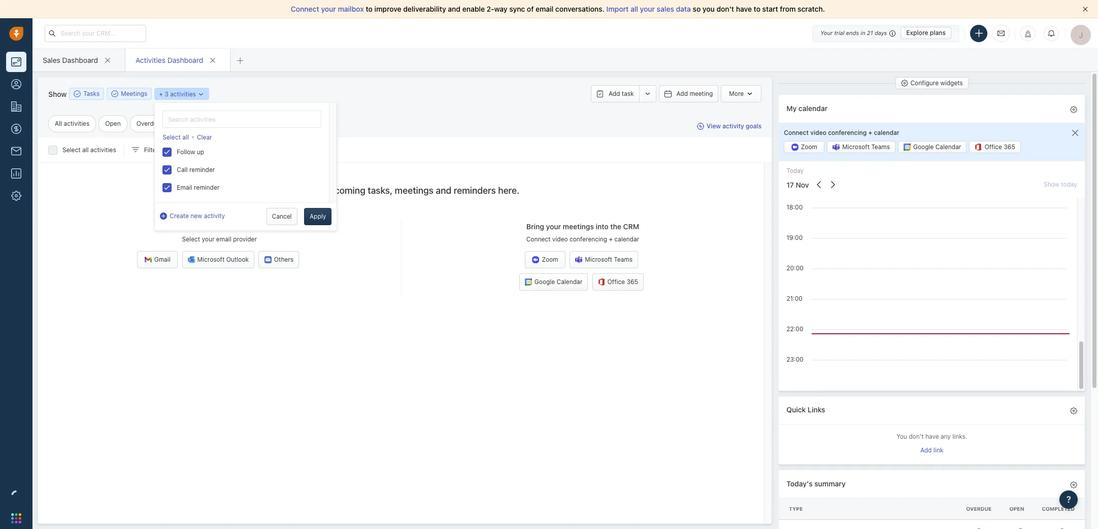 Task type: describe. For each thing, give the bounding box(es) containing it.
dashboard for sales dashboard
[[62, 56, 98, 64]]

import all your sales data link
[[607, 5, 693, 13]]

google calendar button for the right office 365 button
[[899, 141, 968, 154]]

0 horizontal spatial activity
[[204, 212, 225, 220]]

google for office 365 button to the bottom's google calendar 'button'
[[535, 279, 555, 286]]

view activity goals
[[707, 123, 762, 130]]

0 vertical spatial open
[[105, 120, 121, 128]]

create new activity link
[[160, 212, 225, 221]]

0 vertical spatial meetings
[[395, 185, 434, 196]]

call reminder
[[177, 166, 215, 174]]

microsoft teams button for google calendar 'button' associated with the right office 365 button
[[828, 141, 896, 154]]

completed date
[[170, 146, 216, 154]]

follow up
[[177, 148, 204, 156]]

microsoft for bring your meetings into the crm
[[585, 256, 613, 264]]

microsoft teams button for office 365 button to the bottom's google calendar 'button'
[[570, 252, 639, 269]]

call
[[177, 166, 188, 174]]

0 vertical spatial and
[[448, 5, 461, 13]]

mailbox
[[338, 5, 364, 13]]

connect your mailbox to improve deliverability and enable 2-way sync of email conversations. import all your sales data so you don't have to start from scratch.
[[291, 5, 826, 13]]

1 horizontal spatial office 365 button
[[970, 141, 1022, 154]]

calendar for office 365 button to the bottom
[[557, 279, 583, 286]]

here.
[[499, 185, 520, 196]]

office 365 for office 365 button to the bottom
[[608, 279, 639, 286]]

deliverability
[[404, 5, 446, 13]]

1 horizontal spatial 365
[[1005, 143, 1016, 151]]

nov
[[796, 181, 810, 189]]

video inside bring your meetings into the crm connect video conferencing + calendar
[[553, 236, 568, 243]]

others button
[[259, 252, 299, 269]]

you
[[703, 5, 715, 13]]

(
[[211, 120, 214, 128]]

activities for all
[[90, 146, 116, 154]]

crm for bring your emails into the crm
[[255, 223, 271, 231]]

ends
[[847, 29, 860, 36]]

0 horizontal spatial 365
[[627, 279, 639, 286]]

1 vertical spatial and
[[436, 185, 452, 196]]

more
[[730, 90, 744, 98]]

add for add task
[[609, 90, 621, 98]]

select all link
[[163, 133, 189, 142]]

22:00
[[787, 326, 804, 333]]

Search your CRM... text field
[[45, 25, 146, 42]]

add task button
[[591, 85, 639, 103]]

zoom for the right office 365 button
[[802, 143, 818, 151]]

2 to from the left
[[754, 5, 761, 13]]

close image
[[1084, 7, 1089, 12]]

days
[[875, 29, 888, 36]]

+ 3 activities
[[159, 90, 196, 98]]

conferencing inside bring your meetings into the crm connect video conferencing + calendar
[[570, 236, 608, 243]]

bring for bring your meetings into the crm
[[527, 223, 545, 231]]

email reminder
[[177, 184, 220, 192]]

Search activities text field
[[163, 111, 322, 128]]

explore plans link
[[901, 27, 952, 39]]

add task
[[609, 90, 634, 98]]

gmail button
[[137, 252, 178, 269]]

1 vertical spatial calendar
[[875, 129, 900, 137]]

all for select all
[[183, 134, 189, 141]]

add for add meeting
[[677, 90, 688, 98]]

1 to from the left
[[366, 5, 373, 13]]

bring your meetings into the crm connect video conferencing + calendar
[[527, 223, 640, 243]]

1 vertical spatial office 365 button
[[593, 274, 644, 291]]

2 horizontal spatial all
[[631, 5, 639, 13]]

data
[[677, 5, 691, 13]]

20:00
[[787, 265, 804, 272]]

1 vertical spatial teams
[[614, 256, 633, 264]]

conversations.
[[556, 5, 605, 13]]

into for meetings
[[596, 223, 609, 231]]

tasks
[[83, 90, 100, 98]]

quick
[[787, 406, 807, 415]]

18:00
[[787, 204, 803, 211]]

21:00
[[787, 295, 803, 303]]

all for select all activities
[[82, 146, 89, 154]]

create
[[170, 212, 189, 220]]

0 vertical spatial conferencing
[[829, 129, 867, 137]]

sales dashboard
[[43, 56, 98, 64]]

today
[[787, 167, 804, 175]]

filter by
[[144, 146, 167, 154]]

0 horizontal spatial don't
[[717, 5, 735, 13]]

2 vertical spatial completed
[[1043, 506, 1076, 513]]

today's
[[787, 480, 813, 489]]

you don't have any links.
[[897, 434, 968, 441]]

your trial ends in 21 days
[[821, 29, 888, 36]]

goals
[[746, 123, 762, 130]]

reminder for call reminder
[[189, 166, 215, 174]]

23:00
[[787, 356, 804, 364]]

by
[[160, 146, 167, 154]]

explore
[[907, 29, 929, 37]]

completed date button
[[167, 146, 230, 154]]

1 vertical spatial don't
[[910, 434, 925, 441]]

19:00
[[787, 234, 803, 242]]

select for select all activities
[[62, 146, 81, 154]]

today's summary
[[787, 480, 846, 489]]

2-
[[487, 5, 495, 13]]

what's new image
[[1025, 30, 1032, 37]]

1 vertical spatial have
[[926, 434, 940, 441]]

+ 3 activities link
[[159, 89, 205, 99]]

select all activities
[[62, 146, 116, 154]]

calendar for the right office 365 button
[[936, 143, 962, 151]]

filter
[[144, 146, 159, 154]]

your for find your upcoming tasks, meetings and reminders here.
[[303, 185, 322, 196]]

up
[[197, 148, 204, 156]]

configure widgets
[[911, 79, 964, 87]]

0 vertical spatial calendar
[[799, 104, 828, 113]]

freshworks switcher image
[[11, 514, 21, 524]]

google calendar for google calendar 'button' associated with the right office 365 button
[[914, 143, 962, 151]]

provider
[[233, 236, 257, 243]]

3
[[165, 90, 169, 98]]

select inside bring your emails into the crm select your email provider
[[182, 236, 200, 243]]

links.
[[953, 434, 968, 441]]

of
[[527, 5, 534, 13]]

1 horizontal spatial teams
[[872, 143, 891, 151]]

activities for 3
[[170, 90, 196, 98]]

activities
[[136, 56, 166, 64]]

email
[[177, 184, 192, 192]]

way
[[495, 5, 508, 13]]

0 horizontal spatial have
[[737, 5, 752, 13]]

0 vertical spatial activity
[[723, 123, 745, 130]]

zoom button for google calendar 'button' associated with the right office 365 button
[[785, 141, 825, 154]]

connect for connect video conferencing + calendar
[[785, 129, 809, 137]]

apply
[[310, 213, 326, 221]]



Task type: locate. For each thing, give the bounding box(es) containing it.
in
[[861, 29, 866, 36]]

the for meetings
[[611, 223, 622, 231]]

dashboard up + 3 activities dropdown button
[[168, 56, 203, 64]]

email down emails
[[216, 236, 232, 243]]

1 crm from the left
[[255, 223, 271, 231]]

1 vertical spatial completed
[[170, 146, 201, 154]]

add left link at the right bottom of the page
[[921, 447, 933, 455]]

down image
[[198, 91, 205, 98]]

my
[[787, 104, 797, 113]]

2 dashboard from the left
[[168, 56, 203, 64]]

microsoft down bring your meetings into the crm connect video conferencing + calendar
[[585, 256, 613, 264]]

0 vertical spatial google calendar button
[[899, 141, 968, 154]]

your for connect your mailbox to improve deliverability and enable 2-way sync of email conversations. import all your sales data so you don't have to start from scratch.
[[321, 5, 336, 13]]

google calendar button
[[899, 141, 968, 154], [520, 274, 588, 291]]

outlook
[[226, 256, 249, 264]]

2 horizontal spatial select
[[182, 236, 200, 243]]

activity up emails
[[204, 212, 225, 220]]

so
[[693, 5, 701, 13]]

0 vertical spatial connect
[[291, 5, 319, 13]]

all right the import
[[631, 5, 639, 13]]

1 horizontal spatial zoom button
[[785, 141, 825, 154]]

microsoft teams button down bring your meetings into the crm connect video conferencing + calendar
[[570, 252, 639, 269]]

1 horizontal spatial don't
[[910, 434, 925, 441]]

2 vertical spatial all
[[82, 146, 89, 154]]

gmail
[[154, 256, 171, 264]]

teams down bring your meetings into the crm connect video conferencing + calendar
[[614, 256, 633, 264]]

view
[[707, 123, 721, 130]]

1 vertical spatial calendar
[[557, 279, 583, 286]]

bring
[[168, 223, 186, 231], [527, 223, 545, 231]]

microsoft teams down 'connect video conferencing + calendar'
[[843, 143, 891, 151]]

zoom up the today
[[802, 143, 818, 151]]

0 vertical spatial all
[[631, 5, 639, 13]]

select for select all
[[163, 134, 181, 141]]

all down all activities
[[82, 146, 89, 154]]

1 horizontal spatial office
[[985, 143, 1003, 151]]

clear
[[197, 134, 212, 141]]

into inside bring your meetings into the crm connect video conferencing + calendar
[[596, 223, 609, 231]]

1 horizontal spatial conferencing
[[829, 129, 867, 137]]

explore plans
[[907, 29, 947, 37]]

microsoft outlook
[[197, 256, 249, 264]]

0 horizontal spatial microsoft teams
[[585, 256, 633, 264]]

activities right 3
[[170, 90, 196, 98]]

2 into from the left
[[596, 223, 609, 231]]

your for bring your emails into the crm select your email provider
[[188, 223, 203, 231]]

0 vertical spatial reminder
[[189, 166, 215, 174]]

zoom button
[[785, 141, 825, 154], [525, 252, 566, 269]]

0 horizontal spatial microsoft teams button
[[570, 252, 639, 269]]

1 horizontal spatial open
[[1010, 506, 1025, 513]]

1 the from the left
[[243, 223, 254, 231]]

sales
[[43, 56, 60, 64]]

find your upcoming tasks, meetings and reminders here.
[[283, 185, 520, 196]]

crm inside bring your emails into the crm select your email provider
[[255, 223, 271, 231]]

0 horizontal spatial calendar
[[557, 279, 583, 286]]

1 horizontal spatial microsoft
[[585, 256, 613, 264]]

zoom button down bring your meetings into the crm connect video conferencing + calendar
[[525, 252, 566, 269]]

1 horizontal spatial add
[[677, 90, 688, 98]]

office for the right office 365 button
[[985, 143, 1003, 151]]

0 horizontal spatial teams
[[614, 256, 633, 264]]

to left start
[[754, 5, 761, 13]]

to right mailbox
[[366, 5, 373, 13]]

zoom for office 365 button to the bottom
[[542, 256, 559, 264]]

21
[[868, 29, 874, 36]]

crm for bring your meetings into the crm
[[624, 223, 640, 231]]

show
[[48, 90, 67, 98]]

0 horizontal spatial office 365 button
[[593, 274, 644, 291]]

activities inside dropdown button
[[170, 90, 196, 98]]

0 vertical spatial teams
[[872, 143, 891, 151]]

dashboard right sales
[[62, 56, 98, 64]]

0 horizontal spatial open
[[105, 120, 121, 128]]

into inside bring your emails into the crm select your email provider
[[228, 223, 241, 231]]

17 nov
[[787, 181, 810, 189]]

1 horizontal spatial video
[[811, 129, 827, 137]]

0 horizontal spatial overdue
[[137, 120, 161, 128]]

find
[[283, 185, 301, 196]]

1 vertical spatial office
[[608, 279, 625, 286]]

google calendar button for office 365 button to the bottom
[[520, 274, 588, 291]]

microsoft teams for office 365 button to the bottom
[[585, 256, 633, 264]]

2 vertical spatial connect
[[527, 236, 551, 243]]

2 bring from the left
[[527, 223, 545, 231]]

1 horizontal spatial +
[[609, 236, 613, 243]]

completed ( 0 )
[[177, 120, 220, 128]]

microsoft teams button down 'connect video conferencing + calendar'
[[828, 141, 896, 154]]

microsoft inside button
[[197, 256, 225, 264]]

open
[[105, 120, 121, 128], [1010, 506, 1025, 513]]

all
[[55, 120, 62, 128]]

0 horizontal spatial email
[[216, 236, 232, 243]]

email right of
[[536, 5, 554, 13]]

you
[[897, 434, 908, 441]]

0 horizontal spatial google
[[535, 279, 555, 286]]

microsoft for bring your emails into the crm
[[197, 256, 225, 264]]

meetings inside bring your meetings into the crm connect video conferencing + calendar
[[563, 223, 594, 231]]

connect video conferencing + calendar
[[785, 129, 900, 137]]

+ inside bring your meetings into the crm connect video conferencing + calendar
[[609, 236, 613, 243]]

your inside bring your meetings into the crm connect video conferencing + calendar
[[546, 223, 561, 231]]

1 horizontal spatial the
[[611, 223, 622, 231]]

dashboard for activities dashboard
[[168, 56, 203, 64]]

your
[[321, 5, 336, 13], [640, 5, 655, 13], [303, 185, 322, 196], [188, 223, 203, 231], [546, 223, 561, 231], [202, 236, 215, 243]]

connect
[[291, 5, 319, 13], [785, 129, 809, 137], [527, 236, 551, 243]]

2 horizontal spatial microsoft
[[843, 143, 870, 151]]

follow
[[177, 148, 195, 156]]

microsoft
[[843, 143, 870, 151], [197, 256, 225, 264], [585, 256, 613, 264]]

0 horizontal spatial zoom button
[[525, 252, 566, 269]]

activity
[[723, 123, 745, 130], [204, 212, 225, 220]]

add for add link
[[921, 447, 933, 455]]

the for emails
[[243, 223, 254, 231]]

1 vertical spatial 365
[[627, 279, 639, 286]]

0 horizontal spatial connect
[[291, 5, 319, 13]]

have left start
[[737, 5, 752, 13]]

add link
[[921, 447, 944, 455]]

cancel
[[272, 213, 292, 221]]

1 vertical spatial connect
[[785, 129, 809, 137]]

1 vertical spatial google calendar
[[535, 279, 583, 286]]

2 vertical spatial select
[[182, 236, 200, 243]]

add left task
[[609, 90, 621, 98]]

and left reminders
[[436, 185, 452, 196]]

0 vertical spatial completed
[[177, 120, 209, 128]]

teams down 'connect video conferencing + calendar'
[[872, 143, 891, 151]]

conferencing
[[829, 129, 867, 137], [570, 236, 608, 243]]

0 horizontal spatial google calendar
[[535, 279, 583, 286]]

)
[[218, 120, 220, 128]]

google calendar
[[914, 143, 962, 151], [535, 279, 583, 286]]

trial
[[835, 29, 845, 36]]

view activity goals link
[[698, 122, 762, 131]]

0
[[214, 120, 218, 128]]

0 vertical spatial don't
[[717, 5, 735, 13]]

meeting
[[690, 90, 713, 98]]

crm inside bring your meetings into the crm connect video conferencing + calendar
[[624, 223, 640, 231]]

0 vertical spatial overdue
[[137, 120, 161, 128]]

0 horizontal spatial add
[[609, 90, 621, 98]]

2 crm from the left
[[624, 223, 640, 231]]

1 vertical spatial activities
[[64, 120, 90, 128]]

google for google calendar 'button' associated with the right office 365 button
[[914, 143, 935, 151]]

0 horizontal spatial microsoft
[[197, 256, 225, 264]]

connect for connect your mailbox to improve deliverability and enable 2-way sync of email conversations. import all your sales data so you don't have to start from scratch.
[[291, 5, 319, 13]]

2 vertical spatial +
[[609, 236, 613, 243]]

office
[[985, 143, 1003, 151], [608, 279, 625, 286]]

summary
[[815, 480, 846, 489]]

type
[[790, 506, 803, 513]]

reminder down the call reminder
[[194, 184, 220, 192]]

bring for bring your emails into the crm
[[168, 223, 186, 231]]

meetings
[[395, 185, 434, 196], [563, 223, 594, 231]]

office 365 button
[[970, 141, 1022, 154], [593, 274, 644, 291]]

calendar
[[799, 104, 828, 113], [875, 129, 900, 137], [615, 236, 640, 243]]

others
[[274, 256, 294, 264]]

1 vertical spatial microsoft teams
[[585, 256, 633, 264]]

quick links
[[787, 406, 826, 415]]

improve
[[375, 5, 402, 13]]

1 horizontal spatial have
[[926, 434, 940, 441]]

0 vertical spatial video
[[811, 129, 827, 137]]

calendar inside bring your meetings into the crm connect video conferencing + calendar
[[615, 236, 640, 243]]

0 vertical spatial select
[[163, 134, 181, 141]]

widgets
[[941, 79, 964, 87]]

1 vertical spatial conferencing
[[570, 236, 608, 243]]

bring your emails into the crm select your email provider
[[168, 223, 271, 243]]

create new activity
[[170, 212, 225, 220]]

1 horizontal spatial google calendar
[[914, 143, 962, 151]]

all activities
[[55, 120, 90, 128]]

0 horizontal spatial to
[[366, 5, 373, 13]]

1 horizontal spatial dashboard
[[168, 56, 203, 64]]

+ 3 activities button
[[155, 88, 209, 100]]

0 horizontal spatial google calendar button
[[520, 274, 588, 291]]

google calendar for office 365 button to the bottom's google calendar 'button'
[[535, 279, 583, 286]]

sync
[[510, 5, 526, 13]]

new
[[191, 212, 202, 220]]

link
[[934, 447, 944, 455]]

0 vertical spatial have
[[737, 5, 752, 13]]

zoom down bring your meetings into the crm connect video conferencing + calendar
[[542, 256, 559, 264]]

teams
[[872, 143, 891, 151], [614, 256, 633, 264]]

activities right the all
[[64, 120, 90, 128]]

microsoft teams down bring your meetings into the crm connect video conferencing + calendar
[[585, 256, 633, 264]]

select down 'create new activity' link
[[182, 236, 200, 243]]

1 vertical spatial video
[[553, 236, 568, 243]]

add meeting
[[677, 90, 713, 98]]

have up add link
[[926, 434, 940, 441]]

select up the by
[[163, 134, 181, 141]]

1 horizontal spatial microsoft teams
[[843, 143, 891, 151]]

17
[[787, 181, 795, 189]]

your for bring your meetings into the crm connect video conferencing + calendar
[[546, 223, 561, 231]]

0 horizontal spatial office
[[608, 279, 625, 286]]

connect inside bring your meetings into the crm connect video conferencing + calendar
[[527, 236, 551, 243]]

1 horizontal spatial connect
[[527, 236, 551, 243]]

all up completed date
[[183, 134, 189, 141]]

0 horizontal spatial +
[[159, 90, 163, 98]]

2 horizontal spatial add
[[921, 447, 933, 455]]

0 vertical spatial +
[[159, 90, 163, 98]]

date
[[203, 146, 216, 154]]

1 vertical spatial select
[[62, 146, 81, 154]]

1 horizontal spatial activity
[[723, 123, 745, 130]]

zoom
[[802, 143, 818, 151], [542, 256, 559, 264]]

reminder down up
[[189, 166, 215, 174]]

0 vertical spatial microsoft teams
[[843, 143, 891, 151]]

email inside bring your emails into the crm select your email provider
[[216, 236, 232, 243]]

completed for date
[[170, 146, 201, 154]]

1 vertical spatial email
[[216, 236, 232, 243]]

office for office 365 button to the bottom
[[608, 279, 625, 286]]

bring inside bring your meetings into the crm connect video conferencing + calendar
[[527, 223, 545, 231]]

all
[[631, 5, 639, 13], [183, 134, 189, 141], [82, 146, 89, 154]]

import
[[607, 5, 629, 13]]

activities dashboard
[[136, 56, 203, 64]]

0 vertical spatial office 365
[[985, 143, 1016, 151]]

reminder for email reminder
[[194, 184, 220, 192]]

and
[[448, 5, 461, 13], [436, 185, 452, 196]]

dashboard
[[62, 56, 98, 64], [168, 56, 203, 64]]

zoom button for office 365 button to the bottom's google calendar 'button'
[[525, 252, 566, 269]]

to
[[366, 5, 373, 13], [754, 5, 761, 13]]

from
[[781, 5, 796, 13]]

my calendar
[[787, 104, 828, 113]]

2 the from the left
[[611, 223, 622, 231]]

microsoft down 'connect video conferencing + calendar'
[[843, 143, 870, 151]]

activities left filter at the left top
[[90, 146, 116, 154]]

completed inside completed date button
[[170, 146, 201, 154]]

1 into from the left
[[228, 223, 241, 231]]

microsoft teams for the right office 365 button
[[843, 143, 891, 151]]

0 vertical spatial google calendar
[[914, 143, 962, 151]]

microsoft left 'outlook'
[[197, 256, 225, 264]]

0 vertical spatial calendar
[[936, 143, 962, 151]]

clear link
[[197, 133, 212, 142]]

microsoft teams
[[843, 143, 891, 151], [585, 256, 633, 264]]

2 horizontal spatial calendar
[[875, 129, 900, 137]]

send email image
[[998, 29, 1006, 38]]

1 vertical spatial microsoft teams button
[[570, 252, 639, 269]]

into for emails
[[228, 223, 241, 231]]

0 horizontal spatial conferencing
[[570, 236, 608, 243]]

completed for (
[[177, 120, 209, 128]]

reminders
[[454, 185, 496, 196]]

1 horizontal spatial select
[[163, 134, 181, 141]]

1 horizontal spatial calendar
[[799, 104, 828, 113]]

cancel button
[[267, 208, 298, 226]]

microsoft outlook button
[[182, 252, 255, 269]]

1 horizontal spatial calendar
[[936, 143, 962, 151]]

0 horizontal spatial zoom
[[542, 256, 559, 264]]

+ inside the + 3 activities link
[[159, 90, 163, 98]]

add left meeting
[[677, 90, 688, 98]]

bring inside bring your emails into the crm select your email provider
[[168, 223, 186, 231]]

1 dashboard from the left
[[62, 56, 98, 64]]

0 horizontal spatial into
[[228, 223, 241, 231]]

your
[[821, 29, 833, 36]]

configure
[[911, 79, 939, 87]]

the inside bring your meetings into the crm connect video conferencing + calendar
[[611, 223, 622, 231]]

1 horizontal spatial microsoft teams button
[[828, 141, 896, 154]]

select down all activities
[[62, 146, 81, 154]]

1 vertical spatial +
[[869, 129, 873, 137]]

1 vertical spatial overdue
[[967, 506, 992, 513]]

office 365 for the right office 365 button
[[985, 143, 1016, 151]]

0 vertical spatial email
[[536, 5, 554, 13]]

0 horizontal spatial office 365
[[608, 279, 639, 286]]

1 bring from the left
[[168, 223, 186, 231]]

connect your mailbox link
[[291, 5, 366, 13]]

0 vertical spatial zoom
[[802, 143, 818, 151]]

and left enable
[[448, 5, 461, 13]]

activity right view
[[723, 123, 745, 130]]

1 horizontal spatial google
[[914, 143, 935, 151]]

0 horizontal spatial calendar
[[615, 236, 640, 243]]

any
[[941, 434, 952, 441]]

zoom button up the today
[[785, 141, 825, 154]]

0 vertical spatial google
[[914, 143, 935, 151]]

the inside bring your emails into the crm select your email provider
[[243, 223, 254, 231]]

start
[[763, 5, 779, 13]]



Task type: vqa. For each thing, say whether or not it's contained in the screenshot.
bottommost Zoom button
yes



